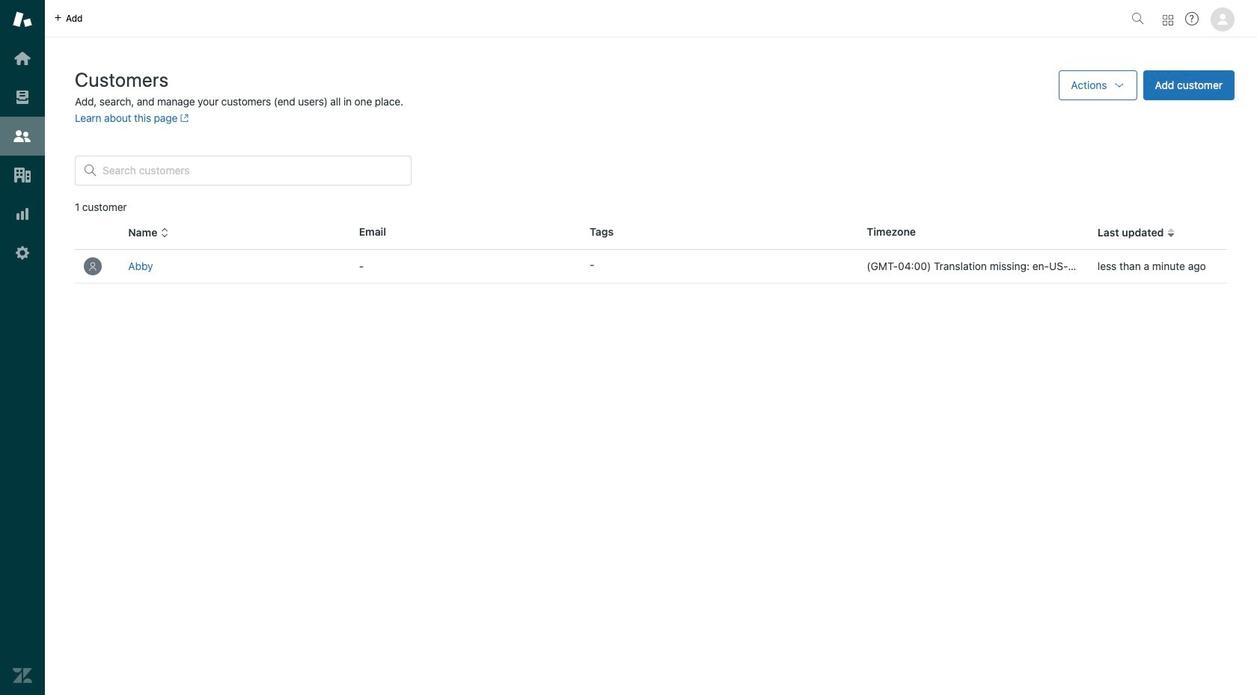 Task type: locate. For each thing, give the bounding box(es) containing it.
get help image
[[1186, 12, 1199, 25]]

zendesk products image
[[1163, 15, 1174, 25]]

(opens in a new tab) image
[[178, 114, 189, 123]]

get started image
[[13, 49, 32, 68]]

customers image
[[13, 127, 32, 146]]

zendesk support image
[[13, 10, 32, 29]]

main element
[[0, 0, 45, 695]]



Task type: vqa. For each thing, say whether or not it's contained in the screenshot.
arrow down image to the bottom
no



Task type: describe. For each thing, give the bounding box(es) containing it.
reporting image
[[13, 204, 32, 224]]

admin image
[[13, 243, 32, 263]]

zendesk image
[[13, 666, 32, 686]]

views image
[[13, 88, 32, 107]]

organizations image
[[13, 165, 32, 185]]

Search customers field
[[103, 164, 402, 177]]



